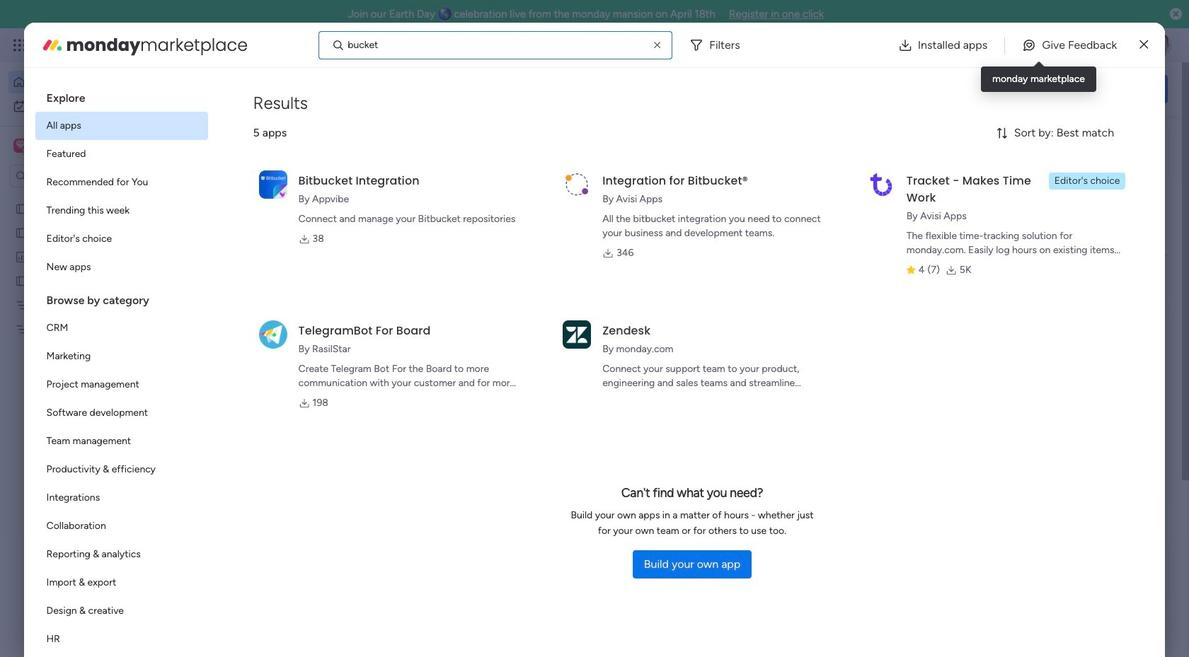Task type: describe. For each thing, give the bounding box(es) containing it.
invite members image
[[1001, 38, 1015, 52]]

select product image
[[13, 38, 27, 52]]

1 workspace image from the left
[[13, 138, 28, 154]]

v2 bolt switch image
[[1078, 81, 1086, 97]]

help image
[[1098, 38, 1112, 52]]

circle o image
[[977, 234, 987, 244]]

v2 user feedback image
[[968, 81, 978, 97]]

terry turtle image
[[1150, 34, 1173, 57]]

monday marketplace image
[[1032, 38, 1046, 52]]

public dashboard image
[[15, 250, 28, 263]]

2 public board image from the top
[[15, 274, 28, 288]]

help center element
[[956, 613, 1169, 658]]

2 heading from the top
[[35, 282, 208, 314]]

2 workspace image from the left
[[16, 138, 25, 154]]

dapulse x slim image
[[1147, 131, 1164, 148]]

Search in workspace field
[[30, 168, 118, 185]]

dapulse x slim image
[[1141, 36, 1149, 53]]

2 image
[[980, 29, 993, 45]]

check circle image
[[977, 179, 987, 190]]

public board image
[[15, 226, 28, 239]]

quick search results list box
[[219, 161, 922, 522]]

search everything image
[[1067, 38, 1081, 52]]



Task type: vqa. For each thing, say whether or not it's contained in the screenshot.
the leftmost Add to favorites icon
no



Task type: locate. For each thing, give the bounding box(es) containing it.
1 vertical spatial heading
[[35, 282, 208, 314]]

public board image up public board image
[[15, 202, 28, 215]]

1 public board image from the top
[[15, 202, 28, 215]]

1 vertical spatial public board image
[[15, 274, 28, 288]]

heading
[[35, 79, 208, 112], [35, 282, 208, 314]]

0 vertical spatial public board image
[[15, 202, 28, 215]]

update feed image
[[970, 38, 984, 52]]

public board image down the public dashboard icon
[[15, 274, 28, 288]]

workspace image
[[13, 138, 28, 154], [16, 138, 25, 154]]

0 vertical spatial heading
[[35, 79, 208, 112]]

monday marketplace image
[[41, 34, 63, 56]]

1 heading from the top
[[35, 79, 208, 112]]

notifications image
[[938, 38, 953, 52]]

app logo image
[[259, 171, 287, 199], [563, 171, 592, 199], [867, 171, 896, 199], [259, 321, 287, 349], [563, 321, 592, 349]]

option
[[8, 71, 172, 93], [8, 95, 172, 118], [35, 112, 208, 140], [35, 140, 208, 169], [35, 169, 208, 197], [0, 196, 181, 199], [35, 197, 208, 225], [35, 225, 208, 254], [35, 254, 208, 282], [35, 314, 208, 343], [35, 343, 208, 371], [35, 371, 208, 399], [35, 399, 208, 428], [35, 428, 208, 456], [35, 456, 208, 484], [35, 484, 208, 513], [35, 513, 208, 541], [35, 541, 208, 569], [35, 569, 208, 598], [35, 598, 208, 626], [35, 626, 208, 654]]

list box
[[35, 79, 208, 658], [0, 194, 181, 532]]

getting started element
[[956, 545, 1169, 601]]

public board image
[[15, 202, 28, 215], [15, 274, 28, 288]]

see plans image
[[235, 38, 248, 53]]

workspace selection element
[[13, 137, 118, 156]]



